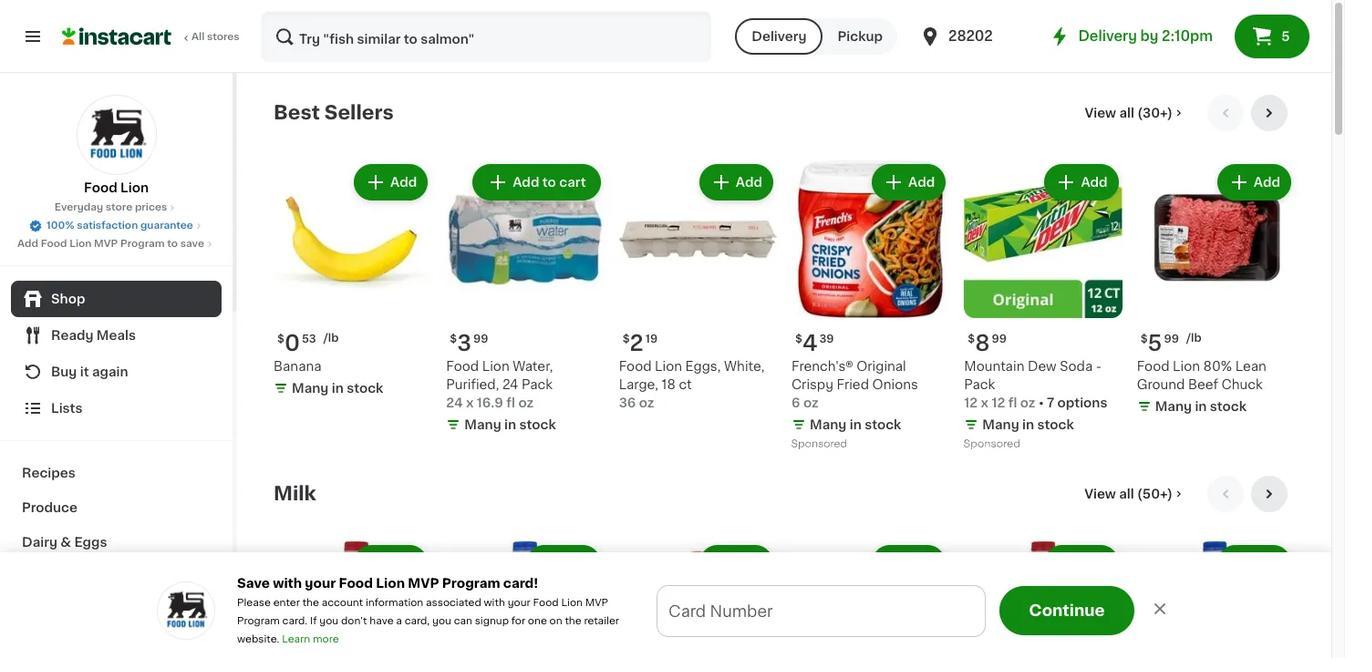 Task type: describe. For each thing, give the bounding box(es) containing it.
milk
[[274, 485, 316, 504]]

continue
[[1030, 604, 1106, 618]]

service type group
[[736, 18, 898, 55]]

0
[[285, 333, 300, 354]]

large,
[[619, 379, 659, 392]]

39
[[820, 334, 835, 345]]

lion down 100%
[[69, 239, 92, 249]]

$ for 3
[[450, 334, 457, 345]]

36
[[619, 397, 636, 410]]

banana
[[274, 361, 322, 374]]

food inside food lion 80% lean ground beef chuck
[[1138, 361, 1170, 374]]

oz inside the mountain dew soda - pack 12 x 12 fl oz • 7 options
[[1021, 397, 1036, 410]]

•
[[1039, 397, 1045, 410]]

$5.99 per pound element
[[1138, 326, 1296, 358]]

eggs,
[[686, 361, 721, 374]]

view all (30+)
[[1085, 107, 1173, 120]]

produce link
[[11, 491, 222, 526]]

1 horizontal spatial mvp
[[408, 578, 439, 590]]

save with your food lion mvp program card!
[[237, 578, 539, 590]]

in down beef
[[1196, 401, 1208, 414]]

(50+)
[[1138, 488, 1173, 501]]

2 12 from the left
[[992, 397, 1006, 410]]

fl inside the mountain dew soda - pack 12 x 12 fl oz • 7 options
[[1009, 397, 1018, 410]]

-
[[1097, 361, 1102, 374]]

mountain dew soda - pack 12 x 12 fl oz • 7 options
[[965, 361, 1108, 410]]

item carousel region containing 0
[[274, 95, 1296, 462]]

many for 4
[[810, 419, 847, 432]]

100% satisfaction guarantee button
[[28, 215, 204, 234]]

4 add button from the left
[[1047, 166, 1117, 199]]

save
[[237, 578, 270, 590]]

ready meals
[[51, 329, 136, 342]]

onions
[[873, 379, 919, 392]]

$ for 8
[[968, 334, 976, 345]]

eggs
[[74, 537, 107, 549]]

food lion 80% lean ground beef chuck
[[1138, 361, 1267, 392]]

one
[[528, 617, 547, 627]]

item carousel region containing milk
[[274, 477, 1296, 659]]

many for 3
[[465, 419, 502, 432]]

lion inside food lion 80% lean ground beef chuck
[[1174, 361, 1201, 374]]

recipes
[[22, 467, 76, 480]]

buy it again link
[[11, 354, 222, 391]]

water,
[[513, 361, 553, 374]]

everyday store prices
[[54, 203, 167, 213]]

lion inside the food lion eggs, white, large, 18 ct 36 oz
[[655, 361, 683, 374]]

delivery for delivery by 2:10pm
[[1079, 29, 1138, 43]]

add button for food lion 80% lean ground beef chuck
[[1220, 166, 1290, 199]]

learn more
[[282, 635, 339, 645]]

ready meals link
[[11, 318, 222, 354]]

ground
[[1138, 379, 1186, 392]]

original
[[857, 361, 907, 374]]

please
[[237, 599, 271, 609]]

many in stock down beef
[[1156, 401, 1247, 414]]

2:10pm
[[1162, 29, 1214, 43]]

french's® original crispy fried onions 6 oz
[[792, 361, 919, 410]]

/lb for 5
[[1187, 333, 1202, 344]]

main content containing 0
[[0, 73, 1332, 659]]

2
[[630, 333, 644, 354]]

stock for 8
[[1038, 419, 1075, 432]]

(30+)
[[1138, 107, 1173, 120]]

in for 4
[[850, 419, 862, 432]]

best sellers
[[274, 103, 394, 122]]

lion inside please enter the account information associated with your food lion mvp program card. if you don't have a card, you can signup for one on the retailer website.
[[562, 599, 583, 609]]

add button for food lion eggs, white, large, 18 ct
[[701, 166, 772, 199]]

add to cart
[[513, 176, 586, 189]]

1 you from the left
[[320, 617, 339, 627]]

$ for 0
[[277, 334, 285, 345]]

dairy & eggs link
[[11, 526, 222, 560]]

6
[[792, 397, 801, 410]]

1 12 from the left
[[965, 397, 978, 410]]

product group containing 8
[[965, 161, 1123, 455]]

food lion link
[[76, 95, 156, 197]]

ready meals button
[[11, 318, 222, 354]]

stock down $0.53 per pound element
[[347, 383, 384, 395]]

0 vertical spatial with
[[273, 578, 302, 590]]

5 button
[[1236, 15, 1310, 58]]

your inside please enter the account information associated with your food lion mvp program card. if you don't have a card, you can signup for one on the retailer website.
[[508, 599, 531, 609]]

0 horizontal spatial 24
[[447, 397, 463, 410]]

it
[[80, 366, 89, 379]]

can
[[454, 617, 473, 627]]

Search field
[[263, 13, 710, 60]]

2 you from the left
[[433, 617, 452, 627]]

product group containing 3
[[447, 161, 605, 438]]

learn
[[282, 635, 310, 645]]

$ 8 99
[[968, 333, 1007, 354]]

pickup
[[838, 30, 883, 43]]

0 vertical spatial the
[[303, 599, 319, 609]]

add food lion mvp program to save
[[17, 239, 204, 249]]

enter
[[273, 599, 300, 609]]

7
[[1048, 397, 1055, 410]]

3 add button from the left
[[874, 166, 945, 199]]

stock for 4
[[865, 419, 902, 432]]

99 for 8
[[992, 334, 1007, 345]]

/lb for 0
[[324, 333, 339, 344]]

prices
[[135, 203, 167, 213]]

x inside the mountain dew soda - pack 12 x 12 fl oz • 7 options
[[981, 397, 989, 410]]

dairy
[[22, 537, 57, 549]]

food lion water, purified, 24 pack 24 x 16.9 fl oz
[[447, 361, 553, 410]]

28202
[[949, 29, 994, 43]]

learn more link
[[282, 635, 339, 645]]

to inside button
[[543, 176, 556, 189]]

information
[[366, 599, 424, 609]]

view all (50+)
[[1085, 488, 1173, 501]]

close image
[[1152, 600, 1170, 618]]

view all (30+) button
[[1078, 95, 1194, 131]]

purified,
[[447, 379, 499, 392]]

french's®
[[792, 361, 854, 374]]

buy
[[51, 366, 77, 379]]

28202 button
[[920, 11, 1029, 62]]

delivery by 2:10pm
[[1079, 29, 1214, 43]]

sponsored badge image for 4
[[792, 440, 847, 450]]

all
[[192, 32, 205, 42]]

add inside button
[[513, 176, 540, 189]]

$ 5 99 /lb
[[1141, 333, 1202, 354]]

in down $0.53 per pound element
[[332, 383, 344, 395]]

store
[[106, 203, 133, 213]]

dew
[[1028, 361, 1057, 374]]

sponsored badge image for 8
[[965, 440, 1020, 450]]

fl inside food lion water, purified, 24 pack 24 x 16.9 fl oz
[[507, 397, 516, 410]]

satisfaction
[[77, 221, 138, 231]]

$ 4 39
[[796, 333, 835, 354]]

stock down the chuck
[[1211, 401, 1247, 414]]

many down ground
[[1156, 401, 1193, 414]]

produce
[[22, 502, 78, 515]]

in for 3
[[505, 419, 517, 432]]

$0.53 per pound element
[[274, 326, 432, 358]]

add food lion mvp program to save link
[[17, 237, 215, 252]]

card,
[[405, 617, 430, 627]]

18
[[662, 379, 676, 392]]

fried
[[837, 379, 870, 392]]

lion up information
[[376, 578, 405, 590]]

cart
[[560, 176, 586, 189]]

stock for 3
[[520, 419, 556, 432]]

all for milk
[[1120, 488, 1135, 501]]

99 for 3
[[474, 334, 489, 345]]



Task type: locate. For each thing, give the bounding box(es) containing it.
in down the mountain dew soda - pack 12 x 12 fl oz • 7 options
[[1023, 419, 1035, 432]]

Card Number text field
[[658, 586, 985, 636]]

2 sponsored badge image from the left
[[965, 440, 1020, 450]]

stock down onions
[[865, 419, 902, 432]]

x down mountain
[[981, 397, 989, 410]]

0 vertical spatial item carousel region
[[274, 95, 1296, 462]]

mountain
[[965, 361, 1025, 374]]

2 oz from the left
[[804, 397, 819, 410]]

shop link
[[11, 281, 222, 318]]

food inside please enter the account information associated with your food lion mvp program card. if you don't have a card, you can signup for one on the retailer website.
[[533, 599, 559, 609]]

lion up on
[[562, 599, 583, 609]]

food lion logo image
[[76, 95, 156, 175], [157, 582, 215, 641]]

food down 100%
[[41, 239, 67, 249]]

0 horizontal spatial food lion logo image
[[76, 95, 156, 175]]

fl left '•'
[[1009, 397, 1018, 410]]

$ left 19
[[623, 334, 630, 345]]

0 vertical spatial program
[[120, 239, 165, 249]]

$ for 2
[[623, 334, 630, 345]]

2 horizontal spatial program
[[442, 578, 501, 590]]

1 vertical spatial with
[[484, 599, 505, 609]]

2 x from the left
[[981, 397, 989, 410]]

0 horizontal spatial /lb
[[324, 333, 339, 344]]

stores
[[207, 32, 240, 42]]

many down the mountain dew soda - pack 12 x 12 fl oz • 7 options
[[983, 419, 1020, 432]]

food lion logo image up food lion
[[76, 95, 156, 175]]

1 pack from the left
[[522, 379, 553, 392]]

99 inside '$ 8 99'
[[992, 334, 1007, 345]]

all left "(50+)"
[[1120, 488, 1135, 501]]

5 add button from the left
[[1220, 166, 1290, 199]]

$ 2 19
[[623, 333, 658, 354]]

many in stock down banana
[[292, 383, 384, 395]]

1 x from the left
[[466, 397, 474, 410]]

1 horizontal spatial program
[[237, 617, 280, 627]]

mvp up information
[[408, 578, 439, 590]]

$ inside $ 2 19
[[623, 334, 630, 345]]

1 horizontal spatial you
[[433, 617, 452, 627]]

many in stock for 4
[[810, 419, 902, 432]]

on
[[550, 617, 563, 627]]

oz right 6 at bottom
[[804, 397, 819, 410]]

0 vertical spatial mvp
[[94, 239, 118, 249]]

all left (30+) at the right of the page
[[1120, 107, 1135, 120]]

with
[[273, 578, 302, 590], [484, 599, 505, 609]]

$ 3 99
[[450, 333, 489, 354]]

program down the 100% satisfaction guarantee
[[120, 239, 165, 249]]

$ inside $ 3 99
[[450, 334, 457, 345]]

food up account
[[339, 578, 373, 590]]

your up for
[[508, 599, 531, 609]]

1 horizontal spatial delivery
[[1079, 29, 1138, 43]]

2 item carousel region from the top
[[274, 477, 1296, 659]]

0 horizontal spatial with
[[273, 578, 302, 590]]

pack inside the mountain dew soda - pack 12 x 12 fl oz • 7 options
[[965, 379, 996, 392]]

view for best sellers
[[1085, 107, 1117, 120]]

0 horizontal spatial 5
[[1148, 333, 1163, 354]]

many in stock down 16.9
[[465, 419, 556, 432]]

all stores
[[192, 32, 240, 42]]

0 horizontal spatial the
[[303, 599, 319, 609]]

program inside please enter the account information associated with your food lion mvp program card. if you don't have a card, you can signup for one on the retailer website.
[[237, 617, 280, 627]]

2 add button from the left
[[701, 166, 772, 199]]

0 vertical spatial all
[[1120, 107, 1135, 120]]

delivery for delivery
[[752, 30, 807, 43]]

a
[[396, 617, 402, 627]]

product group containing 2
[[619, 161, 777, 413]]

program
[[120, 239, 165, 249], [442, 578, 501, 590], [237, 617, 280, 627]]

your up account
[[305, 578, 336, 590]]

0 horizontal spatial sponsored badge image
[[792, 440, 847, 450]]

sponsored badge image
[[792, 440, 847, 450], [965, 440, 1020, 450]]

delivery button
[[736, 18, 824, 55]]

0 horizontal spatial fl
[[507, 397, 516, 410]]

1 oz from the left
[[519, 397, 534, 410]]

$ up purified,
[[450, 334, 457, 345]]

0 horizontal spatial 99
[[474, 334, 489, 345]]

3 $ from the left
[[796, 334, 803, 345]]

associated
[[426, 599, 482, 609]]

buy it again
[[51, 366, 128, 379]]

lion up store
[[121, 182, 149, 194]]

account
[[322, 599, 363, 609]]

2 all from the top
[[1120, 488, 1135, 501]]

1 $ from the left
[[277, 334, 285, 345]]

you left can
[[433, 617, 452, 627]]

0 horizontal spatial your
[[305, 578, 336, 590]]

$ for 4
[[796, 334, 803, 345]]

0 horizontal spatial to
[[167, 239, 178, 249]]

oz left '•'
[[1021, 397, 1036, 410]]

2 fl from the left
[[1009, 397, 1018, 410]]

food up one
[[533, 599, 559, 609]]

4 oz from the left
[[639, 397, 655, 410]]

continue button
[[1000, 586, 1135, 636]]

99 right 3
[[474, 334, 489, 345]]

lean
[[1236, 361, 1267, 374]]

x inside food lion water, purified, 24 pack 24 x 16.9 fl oz
[[466, 397, 474, 410]]

delivery by 2:10pm link
[[1050, 26, 1214, 47]]

1 view from the top
[[1085, 107, 1117, 120]]

program up website.
[[237, 617, 280, 627]]

food lion logo image left please
[[157, 582, 215, 641]]

food inside the food lion eggs, white, large, 18 ct 36 oz
[[619, 361, 652, 374]]

0 vertical spatial view
[[1085, 107, 1117, 120]]

12
[[965, 397, 978, 410], [992, 397, 1006, 410]]

0 horizontal spatial delivery
[[752, 30, 807, 43]]

delivery inside button
[[752, 30, 807, 43]]

oz inside french's® original crispy fried onions 6 oz
[[804, 397, 819, 410]]

0 vertical spatial your
[[305, 578, 336, 590]]

meals
[[97, 329, 136, 342]]

1 99 from the left
[[474, 334, 489, 345]]

1 vertical spatial your
[[508, 599, 531, 609]]

1 horizontal spatial 24
[[503, 379, 519, 392]]

food inside food lion water, purified, 24 pack 24 x 16.9 fl oz
[[447, 361, 479, 374]]

1 add button from the left
[[356, 166, 426, 199]]

$ left 39
[[796, 334, 803, 345]]

$ inside $ 5 99 /lb
[[1141, 334, 1148, 345]]

1 horizontal spatial 12
[[992, 397, 1006, 410]]

sellers
[[325, 103, 394, 122]]

/lb up food lion 80% lean ground beef chuck
[[1187, 333, 1202, 344]]

view left (30+) at the right of the page
[[1085, 107, 1117, 120]]

$ up mountain
[[968, 334, 976, 345]]

0 horizontal spatial program
[[120, 239, 165, 249]]

/lb inside $ 5 99 /lb
[[1187, 333, 1202, 344]]

100%
[[47, 221, 74, 231]]

0 vertical spatial 5
[[1282, 30, 1291, 43]]

0 horizontal spatial mvp
[[94, 239, 118, 249]]

add
[[391, 176, 417, 189], [513, 176, 540, 189], [736, 176, 763, 189], [909, 176, 936, 189], [1082, 176, 1108, 189], [1254, 176, 1281, 189], [17, 239, 38, 249]]

many
[[292, 383, 329, 395], [1156, 401, 1193, 414], [465, 419, 502, 432], [810, 419, 847, 432], [983, 419, 1020, 432]]

16.9
[[477, 397, 504, 410]]

lion up purified,
[[482, 361, 510, 374]]

item carousel region
[[274, 95, 1296, 462], [274, 477, 1296, 659]]

all inside view all (50+) popup button
[[1120, 488, 1135, 501]]

everyday
[[54, 203, 103, 213]]

food up large,
[[619, 361, 652, 374]]

program up associated
[[442, 578, 501, 590]]

1 horizontal spatial /lb
[[1187, 333, 1202, 344]]

add button
[[356, 166, 426, 199], [701, 166, 772, 199], [874, 166, 945, 199], [1047, 166, 1117, 199], [1220, 166, 1290, 199]]

many in stock for 8
[[983, 419, 1075, 432]]

2 vertical spatial program
[[237, 617, 280, 627]]

lion
[[121, 182, 149, 194], [69, 239, 92, 249], [482, 361, 510, 374], [655, 361, 683, 374], [1174, 361, 1201, 374], [376, 578, 405, 590], [562, 599, 583, 609]]

3 99 from the left
[[1165, 334, 1180, 345]]

1 all from the top
[[1120, 107, 1135, 120]]

80%
[[1204, 361, 1233, 374]]

food up purified,
[[447, 361, 479, 374]]

3
[[457, 333, 472, 354]]

24 down purified,
[[447, 397, 463, 410]]

many down 16.9
[[465, 419, 502, 432]]

99 right "8"
[[992, 334, 1007, 345]]

2 horizontal spatial mvp
[[586, 599, 609, 609]]

fl right 16.9
[[507, 397, 516, 410]]

lion inside food lion water, purified, 24 pack 24 x 16.9 fl oz
[[482, 361, 510, 374]]

have
[[370, 617, 394, 627]]

pack down 'water,'
[[522, 379, 553, 392]]

crispy
[[792, 379, 834, 392]]

don't
[[341, 617, 367, 627]]

to left cart
[[543, 176, 556, 189]]

None search field
[[261, 11, 712, 62]]

by
[[1141, 29, 1159, 43]]

5 $ from the left
[[623, 334, 630, 345]]

0 vertical spatial to
[[543, 176, 556, 189]]

x
[[466, 397, 474, 410], [981, 397, 989, 410]]

1 horizontal spatial your
[[508, 599, 531, 609]]

oz inside food lion water, purified, 24 pack 24 x 16.9 fl oz
[[519, 397, 534, 410]]

everyday store prices link
[[54, 201, 178, 215]]

$ left 53
[[277, 334, 285, 345]]

instacart logo image
[[62, 26, 172, 47]]

1 horizontal spatial 5
[[1282, 30, 1291, 43]]

0 horizontal spatial x
[[466, 397, 474, 410]]

many in stock down french's® original crispy fried onions 6 oz
[[810, 419, 902, 432]]

$ inside '$ 8 99'
[[968, 334, 976, 345]]

many in stock for 3
[[465, 419, 556, 432]]

$ inside $ 0 53 /lb
[[277, 334, 285, 345]]

the up the if
[[303, 599, 319, 609]]

1 vertical spatial all
[[1120, 488, 1135, 501]]

1 item carousel region from the top
[[274, 95, 1296, 462]]

6 $ from the left
[[1141, 334, 1148, 345]]

0 horizontal spatial pack
[[522, 379, 553, 392]]

1 horizontal spatial sponsored badge image
[[965, 440, 1020, 450]]

many down banana
[[292, 383, 329, 395]]

oz right 36
[[639, 397, 655, 410]]

many down crispy
[[810, 419, 847, 432]]

1 vertical spatial view
[[1085, 488, 1117, 501]]

many in stock down '•'
[[983, 419, 1075, 432]]

mvp down satisfaction
[[94, 239, 118, 249]]

you
[[320, 617, 339, 627], [433, 617, 452, 627]]

2 view from the top
[[1085, 488, 1117, 501]]

beef
[[1189, 379, 1219, 392]]

$ 0 53 /lb
[[277, 333, 339, 354]]

1 fl from the left
[[507, 397, 516, 410]]

all inside view all (30+) popup button
[[1120, 107, 1135, 120]]

0 vertical spatial 24
[[503, 379, 519, 392]]

99 inside $ 3 99
[[474, 334, 489, 345]]

1 /lb from the left
[[324, 333, 339, 344]]

2 $ from the left
[[450, 334, 457, 345]]

1 vertical spatial item carousel region
[[274, 477, 1296, 659]]

100% satisfaction guarantee
[[47, 221, 193, 231]]

$
[[277, 334, 285, 345], [450, 334, 457, 345], [796, 334, 803, 345], [968, 334, 976, 345], [623, 334, 630, 345], [1141, 334, 1148, 345]]

with inside please enter the account information associated with your food lion mvp program card. if you don't have a card, you can signup for one on the retailer website.
[[484, 599, 505, 609]]

view
[[1085, 107, 1117, 120], [1085, 488, 1117, 501]]

all for best sellers
[[1120, 107, 1135, 120]]

1 horizontal spatial fl
[[1009, 397, 1018, 410]]

2 horizontal spatial 99
[[1165, 334, 1180, 345]]

stock
[[347, 383, 384, 395], [1211, 401, 1247, 414], [520, 419, 556, 432], [865, 419, 902, 432], [1038, 419, 1075, 432]]

view inside popup button
[[1085, 488, 1117, 501]]

2 pack from the left
[[965, 379, 996, 392]]

pack down mountain
[[965, 379, 996, 392]]

oz right 16.9
[[519, 397, 534, 410]]

sponsored badge image down 6 at bottom
[[792, 440, 847, 450]]

lion up 18
[[655, 361, 683, 374]]

lion up beef
[[1174, 361, 1201, 374]]

pickup button
[[824, 18, 898, 55]]

0 vertical spatial food lion logo image
[[76, 95, 156, 175]]

0 horizontal spatial 12
[[965, 397, 978, 410]]

if
[[310, 617, 317, 627]]

3 oz from the left
[[1021, 397, 1036, 410]]

4 $ from the left
[[968, 334, 976, 345]]

signup
[[475, 617, 509, 627]]

recipes link
[[11, 456, 222, 491]]

1 vertical spatial 5
[[1148, 333, 1163, 354]]

more
[[313, 635, 339, 645]]

oz inside the food lion eggs, white, large, 18 ct 36 oz
[[639, 397, 655, 410]]

lists
[[51, 402, 83, 415]]

delivery left the pickup
[[752, 30, 807, 43]]

x down purified,
[[466, 397, 474, 410]]

best
[[274, 103, 320, 122]]

1 horizontal spatial food lion logo image
[[157, 582, 215, 641]]

19
[[646, 334, 658, 345]]

1 sponsored badge image from the left
[[792, 440, 847, 450]]

view inside popup button
[[1085, 107, 1117, 120]]

2 /lb from the left
[[1187, 333, 1202, 344]]

1 horizontal spatial x
[[981, 397, 989, 410]]

4
[[803, 333, 818, 354]]

0 horizontal spatial you
[[320, 617, 339, 627]]

1 horizontal spatial pack
[[965, 379, 996, 392]]

1 vertical spatial mvp
[[408, 578, 439, 590]]

product group containing 0
[[274, 161, 432, 402]]

pack inside food lion water, purified, 24 pack 24 x 16.9 fl oz
[[522, 379, 553, 392]]

mvp up retailer
[[586, 599, 609, 609]]

99 up ground
[[1165, 334, 1180, 345]]

all stores link
[[62, 11, 241, 62]]

you right the if
[[320, 617, 339, 627]]

product group
[[274, 161, 432, 402], [447, 161, 605, 438], [619, 161, 777, 413], [792, 161, 950, 455], [965, 161, 1123, 455], [1138, 161, 1296, 420], [274, 542, 432, 659], [447, 542, 605, 659], [619, 542, 777, 659], [792, 542, 950, 659], [965, 542, 1123, 659], [1138, 542, 1296, 659]]

sponsored badge image down the mountain dew soda - pack 12 x 12 fl oz • 7 options
[[965, 440, 1020, 450]]

shop
[[51, 293, 85, 306]]

stock down food lion water, purified, 24 pack 24 x 16.9 fl oz
[[520, 419, 556, 432]]

$ up ground
[[1141, 334, 1148, 345]]

for
[[512, 617, 526, 627]]

53
[[302, 334, 316, 345]]

mvp inside please enter the account information associated with your food lion mvp program card. if you don't have a card, you can signup for one on the retailer website.
[[586, 599, 609, 609]]

card!
[[503, 578, 539, 590]]

in down french's® original crispy fried onions 6 oz
[[850, 419, 862, 432]]

options
[[1058, 397, 1108, 410]]

5 inside button
[[1282, 30, 1291, 43]]

1 vertical spatial the
[[565, 617, 582, 627]]

in for 8
[[1023, 419, 1035, 432]]

food up everyday store prices
[[84, 182, 117, 194]]

with up signup
[[484, 599, 505, 609]]

2 vertical spatial mvp
[[586, 599, 609, 609]]

to down guarantee
[[167, 239, 178, 249]]

many for 8
[[983, 419, 1020, 432]]

view for milk
[[1085, 488, 1117, 501]]

ready
[[51, 329, 94, 342]]

1 horizontal spatial to
[[543, 176, 556, 189]]

view left "(50+)"
[[1085, 488, 1117, 501]]

1 horizontal spatial the
[[565, 617, 582, 627]]

view all (50+) button
[[1078, 477, 1194, 513]]

24 up 16.9
[[503, 379, 519, 392]]

1 vertical spatial to
[[167, 239, 178, 249]]

99
[[474, 334, 489, 345], [992, 334, 1007, 345], [1165, 334, 1180, 345]]

stock down 7 at the right of page
[[1038, 419, 1075, 432]]

2 99 from the left
[[992, 334, 1007, 345]]

/lb inside $ 0 53 /lb
[[324, 333, 339, 344]]

1 vertical spatial 24
[[447, 397, 463, 410]]

in down food lion water, purified, 24 pack 24 x 16.9 fl oz
[[505, 419, 517, 432]]

card.
[[283, 617, 308, 627]]

product group containing 5
[[1138, 161, 1296, 420]]

dairy & eggs
[[22, 537, 107, 549]]

99 inside $ 5 99 /lb
[[1165, 334, 1180, 345]]

$ for 5
[[1141, 334, 1148, 345]]

product group containing 4
[[792, 161, 950, 455]]

$ inside $ 4 39
[[796, 334, 803, 345]]

1 vertical spatial program
[[442, 578, 501, 590]]

delivery left by
[[1079, 29, 1138, 43]]

1 vertical spatial food lion logo image
[[157, 582, 215, 641]]

add button for banana
[[356, 166, 426, 199]]

the right on
[[565, 617, 582, 627]]

with up enter
[[273, 578, 302, 590]]

/lb right 53
[[324, 333, 339, 344]]

1 horizontal spatial with
[[484, 599, 505, 609]]

please enter the account information associated with your food lion mvp program card. if you don't have a card, you can signup for one on the retailer website.
[[237, 599, 620, 645]]

in
[[332, 383, 344, 395], [1196, 401, 1208, 414], [505, 419, 517, 432], [850, 419, 862, 432], [1023, 419, 1035, 432]]

food up ground
[[1138, 361, 1170, 374]]

&
[[60, 537, 71, 549]]

main content
[[0, 73, 1332, 659]]

1 horizontal spatial 99
[[992, 334, 1007, 345]]



Task type: vqa. For each thing, say whether or not it's contained in the screenshot.
'truth' related to 4
no



